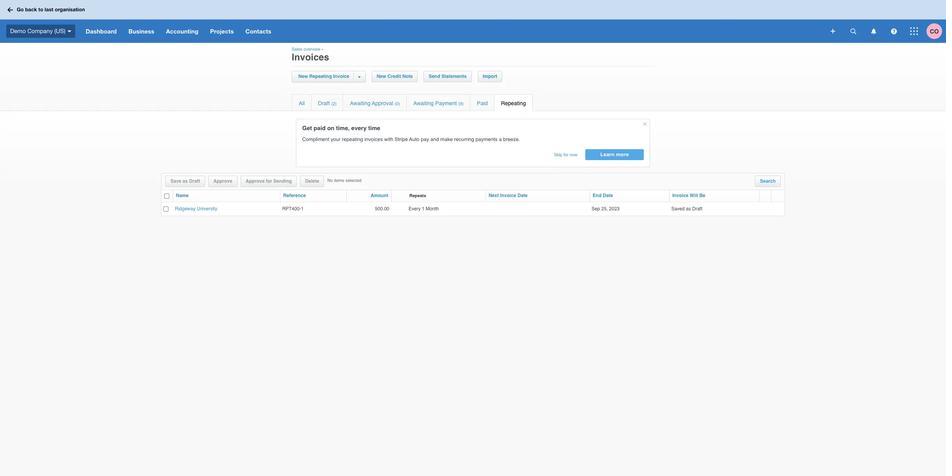 Task type: describe. For each thing, give the bounding box(es) containing it.
no items selected
[[327, 178, 362, 183]]

approve link
[[209, 176, 237, 187]]

dashboard link
[[80, 20, 123, 43]]

ridgeway
[[175, 206, 196, 212]]

co
[[930, 28, 939, 35]]

learn
[[601, 152, 615, 158]]

sep 25, 2023
[[592, 206, 622, 212]]

awaiting approval (0)
[[350, 100, 400, 106]]

a
[[499, 137, 502, 142]]

sending
[[273, 179, 292, 184]]

banner containing co
[[0, 0, 946, 43]]

payments
[[476, 137, 498, 142]]

1 horizontal spatial draft
[[318, 100, 330, 106]]

projects
[[210, 28, 234, 35]]

next invoice date
[[489, 193, 528, 199]]

sales overview › invoices
[[292, 47, 329, 63]]

company
[[27, 28, 53, 34]]

as for saved
[[686, 206, 691, 212]]

1 horizontal spatial invoice
[[500, 193, 516, 199]]

paid
[[314, 125, 326, 131]]

breeze.
[[503, 137, 520, 142]]

your
[[331, 137, 341, 142]]

note
[[402, 74, 413, 79]]

accounting button
[[160, 20, 204, 43]]

end
[[593, 193, 602, 199]]

invoice will be link
[[673, 193, 706, 199]]

2 date from the left
[[603, 193, 613, 199]]

items
[[334, 178, 344, 183]]

learn more
[[601, 152, 629, 158]]

be
[[700, 193, 706, 199]]

amount link
[[371, 193, 388, 199]]

contacts button
[[240, 20, 277, 43]]

2 horizontal spatial svg image
[[910, 27, 918, 35]]

new repeating invoice
[[298, 74, 349, 79]]

2023
[[609, 206, 620, 212]]

rpt400-
[[282, 206, 301, 212]]

for for skip
[[564, 153, 569, 158]]

and
[[431, 137, 439, 142]]

business button
[[123, 20, 160, 43]]

0 vertical spatial repeating
[[309, 74, 332, 79]]

next invoice date link
[[489, 193, 528, 199]]

ridgeway university link
[[175, 206, 217, 212]]

next
[[489, 193, 499, 199]]

save as draft
[[170, 179, 200, 184]]

delete
[[305, 179, 319, 184]]

(us)
[[54, 28, 65, 34]]

approve for sending link
[[241, 176, 297, 187]]

demo company (us) button
[[0, 20, 80, 43]]

every                         1 month
[[409, 206, 439, 212]]

repeating
[[342, 137, 363, 142]]

send statements
[[429, 74, 467, 79]]

sales overview link
[[292, 47, 321, 52]]

approve for approve for sending
[[246, 179, 265, 184]]

25,
[[602, 206, 608, 212]]

back
[[25, 6, 37, 13]]

import
[[483, 74, 497, 79]]

reference link
[[283, 193, 306, 199]]

organisation
[[55, 6, 85, 13]]

accounting
[[166, 28, 198, 35]]

business
[[129, 28, 154, 35]]

invoice will be
[[673, 193, 706, 199]]

compliment
[[302, 137, 329, 142]]

approval
[[372, 100, 393, 106]]

approve for sending
[[246, 179, 292, 184]]

on
[[327, 125, 335, 131]]

repeats
[[410, 193, 426, 199]]

sales
[[292, 47, 303, 52]]



Task type: vqa. For each thing, say whether or not it's contained in the screenshot.
Projects
yes



Task type: locate. For each thing, give the bounding box(es) containing it.
get
[[302, 125, 312, 131]]

end date
[[593, 193, 613, 199]]

1 horizontal spatial new
[[377, 74, 386, 79]]

send statements link
[[424, 71, 472, 82]]

None checkbox
[[163, 207, 169, 212]]

go
[[17, 6, 24, 13]]

(2)
[[332, 101, 337, 106]]

0 horizontal spatial date
[[518, 193, 528, 199]]

1 horizontal spatial date
[[603, 193, 613, 199]]

new for new repeating invoice
[[298, 74, 308, 79]]

0 horizontal spatial invoice
[[333, 74, 349, 79]]

2 approve from the left
[[246, 179, 265, 184]]

new for new credit note
[[377, 74, 386, 79]]

1 vertical spatial for
[[266, 179, 272, 184]]

saved
[[672, 206, 685, 212]]

awaiting left approval
[[350, 100, 371, 106]]

2 vertical spatial draft
[[692, 206, 703, 212]]

delete link
[[301, 176, 324, 187]]

university
[[197, 206, 217, 212]]

will
[[690, 193, 698, 199]]

1 new from the left
[[298, 74, 308, 79]]

repeating right paid
[[501, 100, 526, 106]]

sep
[[592, 206, 600, 212]]

time
[[368, 125, 380, 131]]

›
[[322, 47, 323, 52]]

awaiting for awaiting payment
[[413, 100, 434, 106]]

month
[[426, 206, 439, 212]]

approve inside 'link'
[[246, 179, 265, 184]]

0 horizontal spatial 1
[[301, 206, 304, 212]]

1 for every
[[422, 206, 425, 212]]

0 horizontal spatial draft
[[189, 179, 200, 184]]

draft (2)
[[318, 100, 337, 106]]

to
[[38, 6, 43, 13]]

draft
[[318, 100, 330, 106], [189, 179, 200, 184], [692, 206, 703, 212]]

go back to last organisation link
[[5, 3, 90, 17]]

0 horizontal spatial as
[[183, 179, 188, 184]]

awaiting for awaiting approval
[[350, 100, 371, 106]]

1 horizontal spatial repeating
[[501, 100, 526, 106]]

0 vertical spatial for
[[564, 153, 569, 158]]

2 new from the left
[[377, 74, 386, 79]]

0 horizontal spatial new
[[298, 74, 308, 79]]

repeating down invoices
[[309, 74, 332, 79]]

contacts
[[246, 28, 271, 35]]

demo
[[10, 28, 26, 34]]

awaiting payment (9)
[[413, 100, 464, 106]]

credit
[[388, 74, 401, 79]]

invoices
[[292, 52, 329, 63]]

1 horizontal spatial approve
[[246, 179, 265, 184]]

1 approve from the left
[[213, 179, 232, 184]]

no
[[327, 178, 333, 183]]

approve up university
[[213, 179, 232, 184]]

overview
[[304, 47, 321, 52]]

1 vertical spatial draft
[[189, 179, 200, 184]]

selected
[[346, 178, 362, 183]]

1 horizontal spatial for
[[564, 153, 569, 158]]

save
[[170, 179, 181, 184]]

projects button
[[204, 20, 240, 43]]

search
[[760, 179, 776, 184]]

invoice up saved
[[673, 193, 689, 199]]

as right saved
[[686, 206, 691, 212]]

recurring
[[454, 137, 474, 142]]

dashboard
[[86, 28, 117, 35]]

paid
[[477, 100, 488, 106]]

1 for rpt400-
[[301, 206, 304, 212]]

2 1 from the left
[[422, 206, 425, 212]]

invoice up (2) on the left top
[[333, 74, 349, 79]]

for left sending
[[266, 179, 272, 184]]

new repeating invoice link
[[296, 71, 353, 82]]

1 down the reference "link"
[[301, 206, 304, 212]]

svg image inside go back to last organisation link
[[7, 7, 13, 12]]

all
[[299, 100, 305, 106]]

compliment your repeating invoices with stripe auto pay and make recurring payments a breeze.
[[302, 137, 520, 142]]

import link
[[478, 71, 502, 82]]

svg image
[[851, 28, 856, 34], [871, 28, 876, 34], [831, 29, 836, 34], [67, 30, 71, 32]]

1 horizontal spatial as
[[686, 206, 691, 212]]

0 vertical spatial as
[[183, 179, 188, 184]]

1 vertical spatial repeating
[[501, 100, 526, 106]]

reference
[[283, 193, 306, 199]]

2 horizontal spatial invoice
[[673, 193, 689, 199]]

date right end
[[603, 193, 613, 199]]

0 vertical spatial draft
[[318, 100, 330, 106]]

draft for saved as draft
[[692, 206, 703, 212]]

end date link
[[593, 193, 613, 199]]

draft left (2) on the left top
[[318, 100, 330, 106]]

as for save
[[183, 179, 188, 184]]

svg image inside demo company (us) popup button
[[67, 30, 71, 32]]

awaiting left payment
[[413, 100, 434, 106]]

invoice
[[333, 74, 349, 79], [500, 193, 516, 199], [673, 193, 689, 199]]

demo company (us)
[[10, 28, 65, 34]]

skip for now
[[554, 153, 578, 158]]

every
[[351, 125, 367, 131]]

new credit note link
[[372, 71, 418, 82]]

None checkbox
[[164, 194, 169, 199]]

1 awaiting from the left
[[350, 100, 371, 106]]

name
[[176, 193, 189, 199]]

more
[[616, 152, 629, 158]]

send
[[429, 74, 440, 79]]

statements
[[442, 74, 467, 79]]

0 horizontal spatial repeating
[[309, 74, 332, 79]]

for inside 'link'
[[266, 179, 272, 184]]

0 horizontal spatial awaiting
[[350, 100, 371, 106]]

rpt400-1
[[282, 206, 304, 212]]

1
[[301, 206, 304, 212], [422, 206, 425, 212]]

auto
[[409, 137, 420, 142]]

new left credit
[[377, 74, 386, 79]]

amount
[[371, 193, 388, 199]]

1 horizontal spatial 1
[[422, 206, 425, 212]]

1 vertical spatial as
[[686, 206, 691, 212]]

last
[[45, 6, 53, 13]]

for for approve
[[266, 179, 272, 184]]

new down invoices
[[298, 74, 308, 79]]

(0)
[[395, 101, 400, 106]]

get paid on time, every time
[[302, 125, 380, 131]]

1 horizontal spatial svg image
[[891, 28, 897, 34]]

draft right the save
[[189, 179, 200, 184]]

invoice inside 'link'
[[673, 193, 689, 199]]

approve left sending
[[246, 179, 265, 184]]

time,
[[336, 125, 350, 131]]

1 1 from the left
[[301, 206, 304, 212]]

invoices
[[365, 137, 383, 142]]

invoice right next
[[500, 193, 516, 199]]

2 horizontal spatial draft
[[692, 206, 703, 212]]

co button
[[927, 20, 946, 43]]

for left now
[[564, 153, 569, 158]]

0 horizontal spatial for
[[266, 179, 272, 184]]

draft for save as draft
[[189, 179, 200, 184]]

ridgeway university
[[175, 206, 217, 212]]

all link
[[292, 95, 311, 111]]

0 horizontal spatial svg image
[[7, 7, 13, 12]]

banner
[[0, 0, 946, 43]]

1 date from the left
[[518, 193, 528, 199]]

1 horizontal spatial awaiting
[[413, 100, 434, 106]]

(9)
[[459, 101, 464, 106]]

as right the save
[[183, 179, 188, 184]]

payment
[[435, 100, 457, 106]]

stripe
[[395, 137, 408, 142]]

date right next
[[518, 193, 528, 199]]

approve for approve
[[213, 179, 232, 184]]

save as draft link
[[166, 176, 205, 187]]

learn more link
[[586, 149, 644, 160]]

skip for now link
[[546, 149, 586, 161]]

1 right every at top
[[422, 206, 425, 212]]

make
[[440, 137, 453, 142]]

paid link
[[470, 95, 494, 111]]

svg image
[[7, 7, 13, 12], [910, 27, 918, 35], [891, 28, 897, 34]]

for
[[564, 153, 569, 158], [266, 179, 272, 184]]

every
[[409, 206, 421, 212]]

2 awaiting from the left
[[413, 100, 434, 106]]

as
[[183, 179, 188, 184], [686, 206, 691, 212]]

awaiting
[[350, 100, 371, 106], [413, 100, 434, 106]]

repeating link
[[495, 95, 533, 111]]

0 horizontal spatial approve
[[213, 179, 232, 184]]

draft down will
[[692, 206, 703, 212]]



